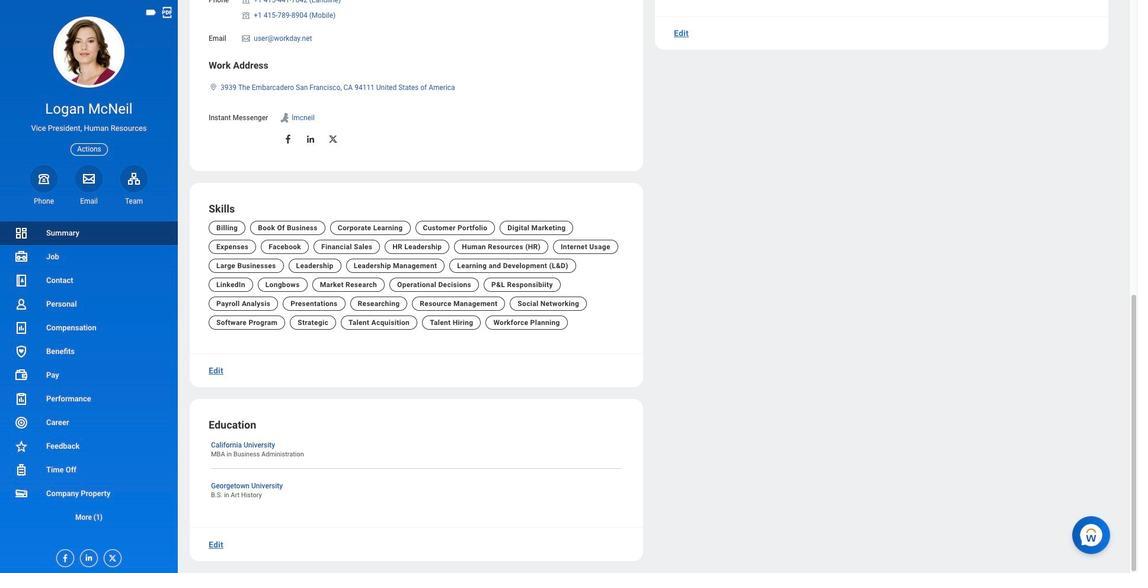 Task type: locate. For each thing, give the bounding box(es) containing it.
pay image
[[14, 369, 28, 383]]

0 horizontal spatial linkedin image
[[81, 551, 94, 563]]

tag image
[[145, 6, 158, 19]]

items selected list
[[241, 0, 360, 23]]

linkedin image
[[306, 134, 316, 145], [81, 551, 94, 563]]

feedback image
[[14, 440, 28, 454]]

compensation image
[[14, 321, 28, 336]]

1 vertical spatial linkedin image
[[81, 551, 94, 563]]

linkedin image left "x" image at the left bottom of page
[[81, 551, 94, 563]]

team logan mcneil element
[[120, 197, 148, 206]]

1 vertical spatial phone image
[[241, 11, 252, 20]]

facebook image
[[57, 551, 70, 564]]

linkedin image right facebook icon on the top left
[[306, 134, 316, 145]]

1 phone image from the top
[[241, 0, 252, 5]]

phone logan mcneil element
[[30, 197, 58, 206]]

facebook image
[[283, 134, 294, 145]]

company property image
[[14, 487, 28, 502]]

list
[[0, 222, 178, 530]]

email logan mcneil element
[[75, 197, 103, 206]]

contact image
[[14, 274, 28, 288]]

0 vertical spatial phone image
[[241, 0, 252, 5]]

mail image
[[241, 34, 252, 43]]

phone image
[[241, 0, 252, 5], [241, 11, 252, 20]]

0 vertical spatial linkedin image
[[306, 134, 316, 145]]

aim image
[[279, 112, 291, 124]]

navigation pane region
[[0, 0, 178, 574]]



Task type: vqa. For each thing, say whether or not it's contained in the screenshot.
The Social Media X image at the left top of the page
yes



Task type: describe. For each thing, give the bounding box(es) containing it.
mail image
[[82, 172, 96, 186]]

phone image
[[36, 172, 52, 186]]

view team image
[[127, 172, 141, 186]]

2 phone image from the top
[[241, 11, 252, 20]]

career image
[[14, 416, 28, 430]]

1 horizontal spatial linkedin image
[[306, 134, 316, 145]]

summary image
[[14, 226, 28, 241]]

social media x image
[[328, 134, 339, 145]]

location image
[[209, 83, 218, 91]]

view printable version (pdf) image
[[161, 6, 174, 19]]

benefits image
[[14, 345, 28, 359]]

personal image
[[14, 298, 28, 312]]

job image
[[14, 250, 28, 264]]

time off image
[[14, 464, 28, 478]]

performance image
[[14, 393, 28, 407]]

x image
[[104, 551, 117, 564]]



